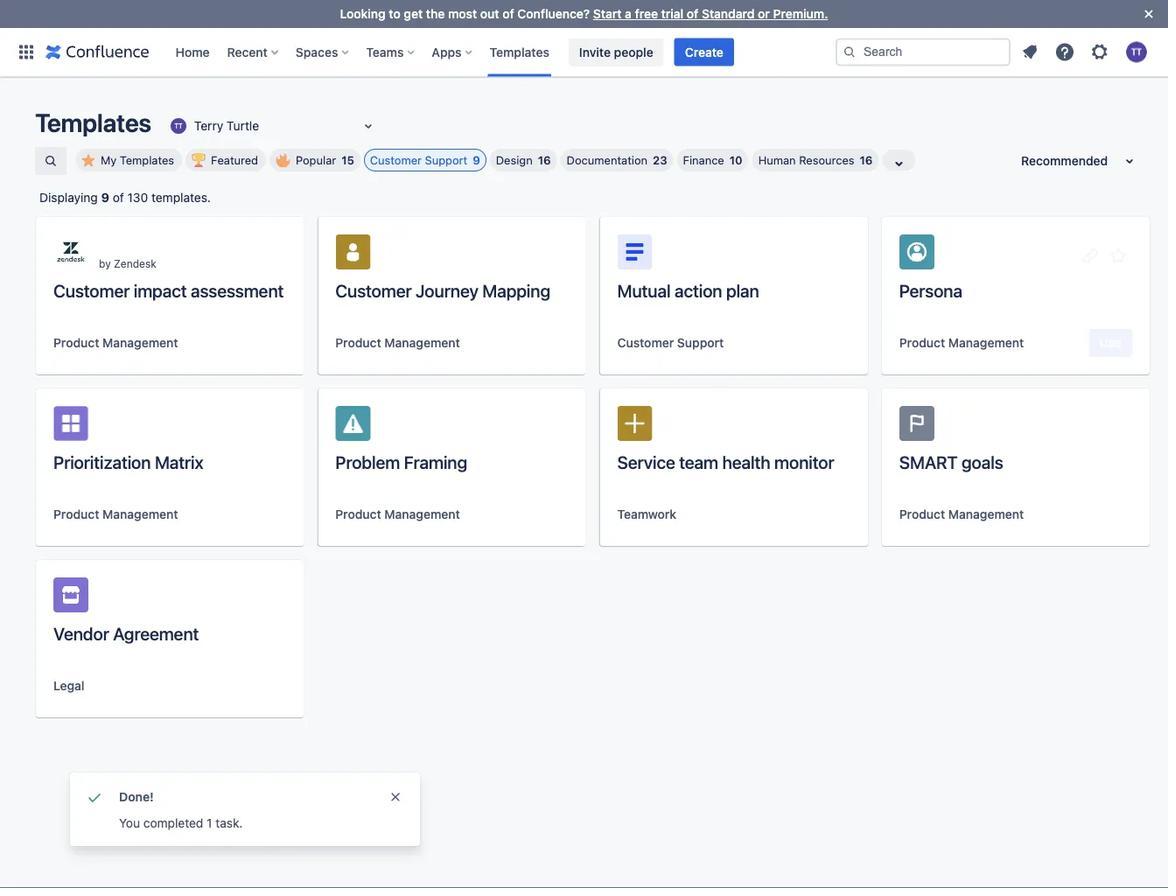 Task type: vqa. For each thing, say whether or not it's contained in the screenshot.


Task type: describe. For each thing, give the bounding box(es) containing it.
management for prioritization matrix
[[103, 507, 178, 522]]

customer for customer support 9
[[370, 154, 422, 167]]

matrix
[[155, 452, 204, 472]]

success image
[[84, 787, 105, 808]]

legal button
[[53, 678, 85, 695]]

global element
[[11, 28, 833, 77]]

monitor
[[775, 452, 835, 472]]

product management button for prioritization matrix
[[53, 506, 178, 524]]

open image
[[358, 116, 379, 137]]

support for customer support
[[678, 336, 724, 350]]

15
[[342, 154, 354, 167]]

vendor
[[53, 623, 109, 644]]

23
[[653, 154, 668, 167]]

service team health monitor
[[618, 452, 835, 472]]

service
[[618, 452, 676, 472]]

home
[[176, 45, 210, 59]]

teams
[[366, 45, 404, 59]]

featured
[[211, 154, 258, 167]]

apps button
[[427, 38, 479, 66]]

you completed 1 task.
[[119, 816, 243, 831]]

product management button for customer impact assessment
[[53, 334, 178, 352]]

free
[[635, 7, 658, 21]]

product for smart goals
[[900, 507, 946, 522]]

2 16 from the left
[[860, 154, 873, 167]]

create link
[[675, 38, 734, 66]]

customer impact assessment
[[53, 280, 284, 301]]

recent button
[[222, 38, 285, 66]]

product for problem framing
[[336, 507, 381, 522]]

documentation 23
[[567, 154, 668, 167]]

featured button
[[186, 149, 266, 172]]

journey
[[416, 280, 479, 301]]

finance 10
[[683, 154, 743, 167]]

star persona image
[[1108, 245, 1129, 266]]

130
[[127, 190, 148, 205]]

human
[[759, 154, 796, 167]]

apps
[[432, 45, 462, 59]]

your profile and preferences image
[[1127, 42, 1148, 63]]

share link image
[[1080, 245, 1101, 266]]

task.
[[216, 816, 243, 831]]

looking
[[340, 7, 386, 21]]

looking to get the most out of confluence? start a free trial of standard or premium.
[[340, 7, 829, 21]]

0 horizontal spatial 9
[[101, 190, 109, 205]]

product management for problem framing
[[336, 507, 460, 522]]

by
[[99, 257, 111, 270]]

open search bar image
[[44, 154, 58, 168]]

problem
[[336, 452, 400, 472]]

to
[[389, 7, 401, 21]]

invite people
[[579, 45, 654, 59]]

management for customer impact assessment
[[103, 336, 178, 350]]

a
[[625, 7, 632, 21]]

get
[[404, 7, 423, 21]]

turtle
[[227, 119, 259, 133]]

templates inside 'button'
[[120, 154, 174, 167]]

banner containing home
[[0, 28, 1169, 77]]

displaying
[[39, 190, 98, 205]]

customer for customer journey mapping
[[336, 280, 412, 301]]

displaying 9 of 130 templates.
[[39, 190, 211, 205]]

1 horizontal spatial of
[[503, 7, 514, 21]]

management for customer journey mapping
[[385, 336, 460, 350]]

invite people button
[[569, 38, 664, 66]]

teamwork button
[[618, 506, 677, 524]]

0 horizontal spatial of
[[113, 190, 124, 205]]

use
[[1100, 336, 1122, 350]]

out
[[481, 7, 500, 21]]

appswitcher icon image
[[16, 42, 37, 63]]

design 16
[[496, 154, 551, 167]]

1
[[207, 816, 212, 831]]

the
[[426, 7, 445, 21]]

start a free trial of standard or premium. link
[[593, 7, 829, 21]]

mutual action plan
[[618, 280, 760, 301]]

you
[[119, 816, 140, 831]]

human resources 16
[[759, 154, 873, 167]]

framing
[[404, 452, 467, 472]]

terry
[[194, 119, 223, 133]]

more categories image
[[889, 153, 910, 174]]

management for smart goals
[[949, 507, 1025, 522]]

1 vertical spatial templates
[[35, 108, 151, 137]]

prioritization matrix
[[53, 452, 204, 472]]

invite
[[579, 45, 611, 59]]

prioritization
[[53, 452, 151, 472]]

use button
[[1089, 329, 1133, 357]]

product for customer impact assessment
[[53, 336, 99, 350]]

notification icon image
[[1020, 42, 1041, 63]]

management for problem framing
[[385, 507, 460, 522]]



Task type: locate. For each thing, give the bounding box(es) containing it.
customer support 9
[[370, 154, 480, 167]]

start
[[593, 7, 622, 21]]

1 horizontal spatial support
[[678, 336, 724, 350]]

16 left more categories image
[[860, 154, 873, 167]]

problem framing
[[336, 452, 467, 472]]

management down framing
[[385, 507, 460, 522]]

9 left 130
[[101, 190, 109, 205]]

customer
[[370, 154, 422, 167], [53, 280, 130, 301], [336, 280, 412, 301], [618, 336, 674, 350]]

my templates button
[[75, 149, 182, 172]]

1 horizontal spatial 16
[[860, 154, 873, 167]]

of right trial
[[687, 7, 699, 21]]

dismiss image
[[389, 791, 403, 805]]

product management down smart goals
[[900, 507, 1025, 522]]

1 vertical spatial 9
[[101, 190, 109, 205]]

templates
[[490, 45, 550, 59], [35, 108, 151, 137], [120, 154, 174, 167]]

trial
[[662, 7, 684, 21]]

action
[[675, 280, 723, 301]]

management down goals
[[949, 507, 1025, 522]]

support
[[425, 154, 468, 167], [678, 336, 724, 350]]

product management button for problem framing
[[336, 506, 460, 524]]

smart goals
[[900, 452, 1004, 472]]

product management for prioritization matrix
[[53, 507, 178, 522]]

mapping
[[483, 280, 551, 301]]

mutual
[[618, 280, 671, 301]]

product management for customer journey mapping
[[336, 336, 460, 350]]

1 horizontal spatial 9
[[473, 154, 480, 167]]

product management down customer journey mapping on the top of the page
[[336, 336, 460, 350]]

agreement
[[113, 623, 199, 644]]

zendesk
[[114, 257, 156, 270]]

Search field
[[836, 38, 1011, 66]]

product management button
[[53, 334, 178, 352], [336, 334, 460, 352], [900, 334, 1025, 352], [53, 506, 178, 524], [336, 506, 460, 524], [900, 506, 1025, 524]]

product management button for customer journey mapping
[[336, 334, 460, 352]]

product management down impact in the top of the page
[[53, 336, 178, 350]]

documentation
[[567, 154, 648, 167]]

support for customer support 9
[[425, 154, 468, 167]]

product for customer journey mapping
[[336, 336, 381, 350]]

or
[[758, 7, 770, 21]]

legal
[[53, 679, 85, 693]]

management
[[103, 336, 178, 350], [385, 336, 460, 350], [949, 336, 1025, 350], [103, 507, 178, 522], [385, 507, 460, 522], [949, 507, 1025, 522]]

1 vertical spatial support
[[678, 336, 724, 350]]

my templates
[[101, 154, 174, 167]]

product management button down smart goals
[[900, 506, 1025, 524]]

management down customer journey mapping on the top of the page
[[385, 336, 460, 350]]

0 horizontal spatial 16
[[538, 154, 551, 167]]

product management button down customer journey mapping on the top of the page
[[336, 334, 460, 352]]

assessment
[[191, 280, 284, 301]]

product management button for smart goals
[[900, 506, 1025, 524]]

product management
[[53, 336, 178, 350], [336, 336, 460, 350], [900, 336, 1025, 350], [53, 507, 178, 522], [336, 507, 460, 522], [900, 507, 1025, 522]]

finance
[[683, 154, 725, 167]]

support down the action
[[678, 336, 724, 350]]

9 left design
[[473, 154, 480, 167]]

customer for customer impact assessment
[[53, 280, 130, 301]]

most
[[448, 7, 477, 21]]

spaces
[[296, 45, 338, 59]]

product management for customer impact assessment
[[53, 336, 178, 350]]

goals
[[962, 452, 1004, 472]]

support left design
[[425, 154, 468, 167]]

completed
[[143, 816, 203, 831]]

customer down open icon
[[370, 154, 422, 167]]

search image
[[843, 45, 857, 59]]

product management down persona
[[900, 336, 1025, 350]]

teams button
[[361, 38, 421, 66]]

standard
[[702, 7, 755, 21]]

popular
[[296, 154, 336, 167]]

templates up 'my'
[[35, 108, 151, 137]]

done!
[[119, 790, 154, 805]]

create
[[685, 45, 724, 59]]

persona
[[900, 280, 963, 301]]

vendor agreement
[[53, 623, 199, 644]]

management down persona
[[949, 336, 1025, 350]]

management down "prioritization matrix"
[[103, 507, 178, 522]]

banner
[[0, 28, 1169, 77]]

close image
[[1139, 4, 1160, 25]]

customer inside customer support button
[[618, 336, 674, 350]]

impact
[[134, 280, 187, 301]]

product management for smart goals
[[900, 507, 1025, 522]]

16
[[538, 154, 551, 167], [860, 154, 873, 167]]

customer down by
[[53, 280, 130, 301]]

support inside button
[[678, 336, 724, 350]]

team
[[680, 452, 719, 472]]

product management button down persona
[[900, 334, 1025, 352]]

customer journey mapping
[[336, 280, 551, 301]]

by zendesk
[[99, 257, 156, 270]]

spaces button
[[291, 38, 356, 66]]

templates link
[[485, 38, 555, 66]]

templates down out
[[490, 45, 550, 59]]

product
[[53, 336, 99, 350], [336, 336, 381, 350], [900, 336, 946, 350], [53, 507, 99, 522], [336, 507, 381, 522], [900, 507, 946, 522]]

0 vertical spatial 9
[[473, 154, 480, 167]]

recommended button
[[1011, 147, 1151, 175]]

help icon image
[[1055, 42, 1076, 63]]

2 horizontal spatial of
[[687, 7, 699, 21]]

customer support
[[618, 336, 724, 350]]

0 vertical spatial templates
[[490, 45, 550, 59]]

product management button down impact in the top of the page
[[53, 334, 178, 352]]

recent
[[227, 45, 268, 59]]

plan
[[727, 280, 760, 301]]

9
[[473, 154, 480, 167], [101, 190, 109, 205]]

smart
[[900, 452, 958, 472]]

1 16 from the left
[[538, 154, 551, 167]]

0 vertical spatial support
[[425, 154, 468, 167]]

recommended
[[1022, 154, 1109, 168]]

10
[[730, 154, 743, 167]]

product management button down "prioritization matrix"
[[53, 506, 178, 524]]

templates right 'my'
[[120, 154, 174, 167]]

of right out
[[503, 7, 514, 21]]

confluence image
[[46, 42, 149, 63], [46, 42, 149, 63]]

home link
[[170, 38, 215, 66]]

of
[[503, 7, 514, 21], [687, 7, 699, 21], [113, 190, 124, 205]]

terry turtle
[[194, 119, 259, 133]]

product management down "prioritization matrix"
[[53, 507, 178, 522]]

customer for customer support
[[618, 336, 674, 350]]

0 horizontal spatial support
[[425, 154, 468, 167]]

people
[[614, 45, 654, 59]]

16 right design
[[538, 154, 551, 167]]

of left 130
[[113, 190, 124, 205]]

customer down mutual
[[618, 336, 674, 350]]

customer left 'journey'
[[336, 280, 412, 301]]

templates.
[[151, 190, 211, 205]]

product for prioritization matrix
[[53, 507, 99, 522]]

product management down "problem framing"
[[336, 507, 460, 522]]

templates inside global element
[[490, 45, 550, 59]]

design
[[496, 154, 533, 167]]

resources
[[799, 154, 855, 167]]

health
[[723, 452, 771, 472]]

teamwork
[[618, 507, 677, 522]]

2 vertical spatial templates
[[120, 154, 174, 167]]

product management button down "problem framing"
[[336, 506, 460, 524]]

premium.
[[774, 7, 829, 21]]

settings icon image
[[1090, 42, 1111, 63]]

management down impact in the top of the page
[[103, 336, 178, 350]]

None text field
[[168, 117, 171, 135]]

my
[[101, 154, 117, 167]]

customer support button
[[618, 334, 724, 352]]



